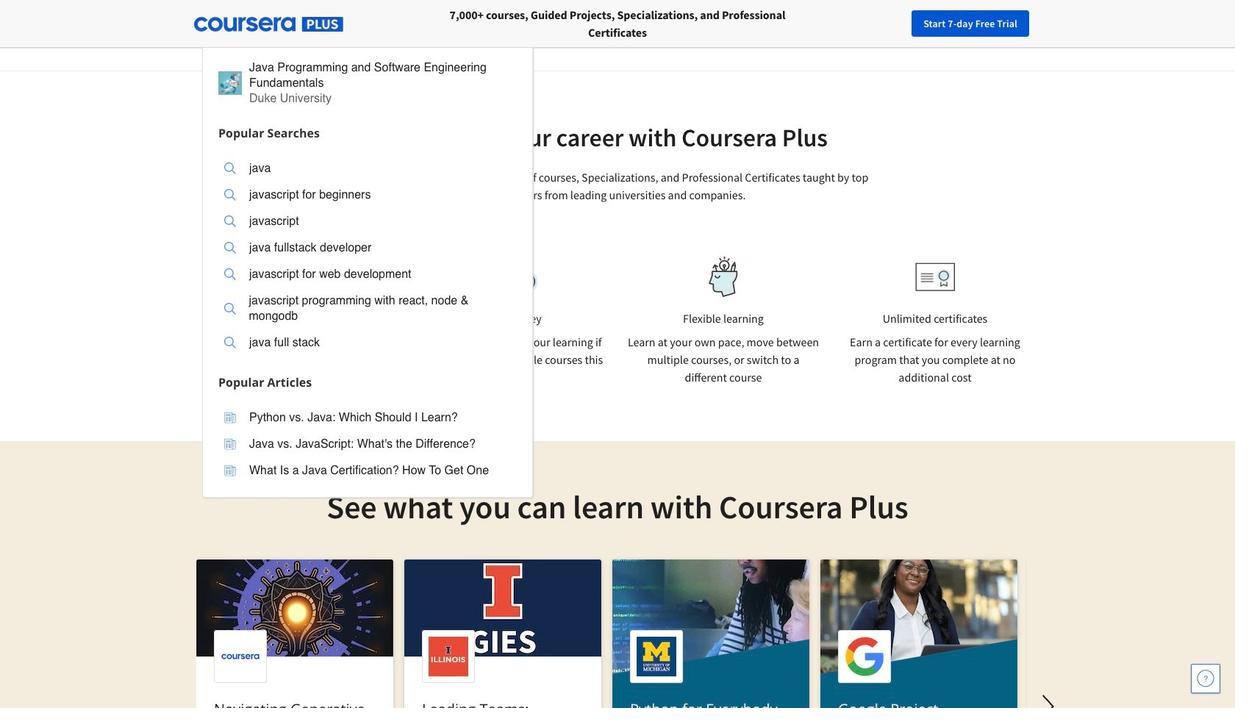 Task type: vqa. For each thing, say whether or not it's contained in the screenshot.
Course
no



Task type: locate. For each thing, give the bounding box(es) containing it.
None search field
[[202, 9, 555, 497]]

sas image
[[692, 9, 748, 33]]

coursera plus image
[[194, 17, 343, 32]]

0 vertical spatial list box
[[203, 146, 532, 369]]

1 vertical spatial list box
[[203, 395, 532, 497]]

list box
[[203, 146, 532, 369], [203, 395, 532, 497]]

What do you want to learn? text field
[[202, 9, 526, 39]]

1 list box from the top
[[203, 146, 532, 369]]

flexible learning image
[[698, 257, 749, 297]]

suggestion image image
[[218, 71, 242, 95], [224, 162, 236, 174], [224, 189, 236, 201], [224, 215, 236, 227], [224, 242, 236, 254], [224, 268, 236, 280], [224, 303, 236, 314], [224, 337, 236, 348], [224, 412, 236, 423], [224, 438, 236, 450], [224, 465, 236, 476]]

university of michigan image
[[606, 1, 644, 41]]



Task type: describe. For each thing, give the bounding box(es) containing it.
2 list box from the top
[[203, 395, 532, 497]]

autocomplete results list box
[[202, 44, 533, 497]]

help center image
[[1197, 670, 1215, 687]]

unlimited certificates image
[[915, 262, 955, 292]]

next slide image
[[1031, 689, 1066, 708]]

learn anything image
[[280, 257, 320, 297]]

google image
[[479, 7, 559, 35]]

save money image
[[485, 260, 538, 294]]

johns hopkins university image
[[894, 7, 1034, 35]]

university of illinois at urbana-champaign image
[[201, 9, 316, 33]]



